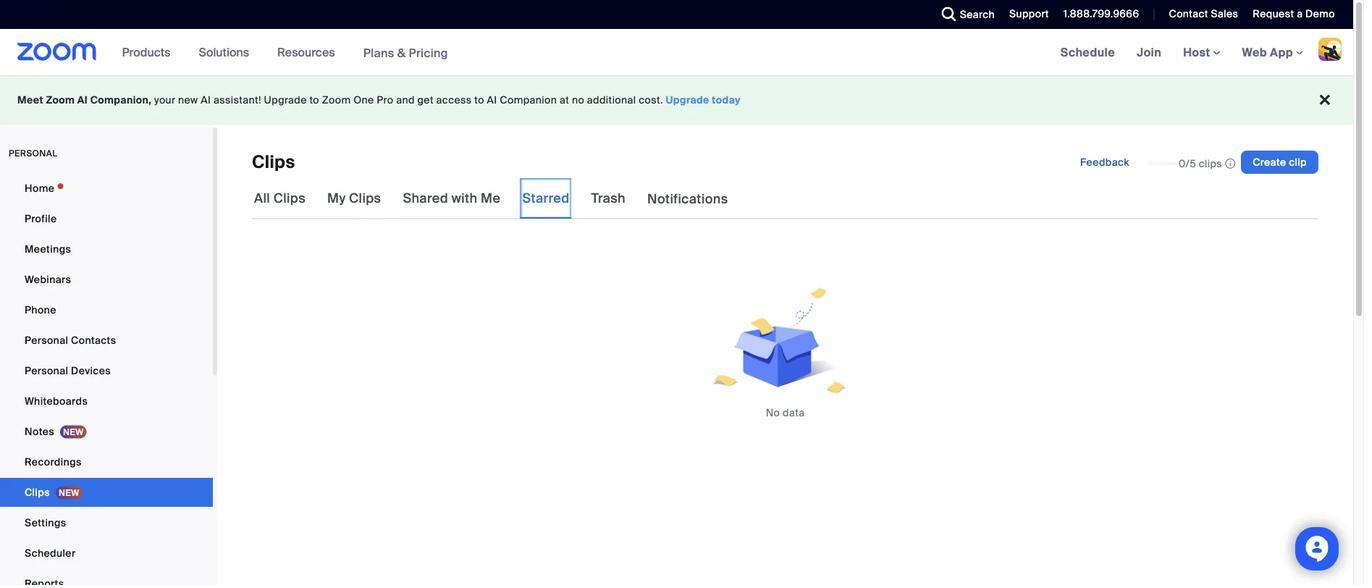 Task type: describe. For each thing, give the bounding box(es) containing it.
companion
[[500, 93, 557, 107]]

meet
[[17, 93, 43, 107]]

settings
[[25, 516, 66, 529]]

personal devices
[[25, 364, 111, 377]]

assistant!
[[214, 93, 261, 107]]

phone
[[25, 303, 56, 316]]

zoom logo image
[[17, 43, 97, 61]]

starred
[[522, 190, 570, 207]]

profile
[[25, 212, 57, 225]]

2 to from the left
[[474, 93, 484, 107]]

scheduler link
[[0, 539, 213, 568]]

feedback button
[[1069, 151, 1141, 174]]

no
[[572, 93, 584, 107]]

home link
[[0, 174, 213, 203]]

and
[[396, 93, 415, 107]]

web app button
[[1242, 45, 1303, 60]]

request a demo
[[1253, 7, 1335, 21]]

1 upgrade from the left
[[264, 93, 307, 107]]

meetings navigation
[[1050, 29, 1353, 76]]

notifications
[[647, 191, 728, 208]]

my
[[327, 190, 346, 207]]

personal devices link
[[0, 356, 213, 385]]

3 ai from the left
[[487, 93, 497, 107]]

notes
[[25, 425, 54, 438]]

personal
[[9, 148, 58, 159]]

host button
[[1183, 45, 1220, 60]]

personal menu menu
[[0, 174, 213, 585]]

0/5 clips application
[[1147, 156, 1235, 171]]

clips link
[[0, 478, 213, 507]]

get
[[417, 93, 434, 107]]

whiteboards link
[[0, 387, 213, 416]]

request
[[1253, 7, 1294, 21]]

shared with me tab
[[401, 178, 503, 219]]

my clips tab
[[325, 178, 383, 219]]

all
[[254, 190, 270, 207]]

settings link
[[0, 508, 213, 537]]

personal for personal contacts
[[25, 333, 68, 347]]

web app
[[1242, 45, 1293, 60]]

web
[[1242, 45, 1267, 60]]

banner containing products
[[0, 29, 1353, 76]]

contact sales
[[1169, 7, 1238, 21]]

app
[[1270, 45, 1293, 60]]

sales
[[1211, 7, 1238, 21]]

today
[[712, 93, 741, 107]]

webinars
[[25, 273, 71, 286]]

companion,
[[90, 93, 152, 107]]

home
[[25, 181, 55, 195]]

all clips
[[254, 190, 306, 207]]

scheduler
[[25, 546, 76, 560]]

join
[[1137, 45, 1162, 60]]

1.888.799.9666
[[1064, 7, 1139, 21]]

shared with me
[[403, 190, 501, 207]]

schedule
[[1061, 45, 1115, 60]]

cost.
[[639, 93, 663, 107]]

recordings
[[25, 455, 82, 468]]

meetings link
[[0, 235, 213, 264]]

meetings
[[25, 242, 71, 256]]

data
[[783, 406, 805, 419]]

webinars link
[[0, 265, 213, 294]]

a
[[1297, 7, 1303, 21]]

clips right my
[[349, 190, 381, 207]]

whiteboards
[[25, 394, 88, 408]]

1.888.799.9666 button up schedule link
[[1064, 7, 1139, 21]]

contacts
[[71, 333, 116, 347]]

products button
[[122, 29, 177, 75]]

tabs of clips tab list
[[252, 178, 730, 220]]

0/5 clips
[[1179, 157, 1222, 170]]

support
[[1009, 7, 1049, 21]]

phone link
[[0, 295, 213, 324]]

at
[[560, 93, 569, 107]]

personal contacts link
[[0, 326, 213, 355]]

2 ai from the left
[[201, 93, 211, 107]]

clip
[[1289, 155, 1307, 169]]

plans
[[363, 45, 394, 60]]

2 upgrade from the left
[[666, 93, 709, 107]]



Task type: vqa. For each thing, say whether or not it's contained in the screenshot.
Shared with Me
yes



Task type: locate. For each thing, give the bounding box(es) containing it.
2 horizontal spatial ai
[[487, 93, 497, 107]]

2 zoom from the left
[[322, 93, 351, 107]]

1.888.799.9666 button
[[1053, 0, 1143, 29], [1064, 7, 1139, 21]]

1 personal from the top
[[25, 333, 68, 347]]

pricing
[[409, 45, 448, 60]]

1 horizontal spatial to
[[474, 93, 484, 107]]

clips
[[1199, 157, 1222, 170]]

contact
[[1169, 7, 1208, 21]]

upgrade today link
[[666, 93, 741, 107]]

devices
[[71, 364, 111, 377]]

support link
[[999, 0, 1053, 29], [1009, 7, 1049, 21]]

my clips
[[327, 190, 381, 207]]

new
[[178, 93, 198, 107]]

personal
[[25, 333, 68, 347], [25, 364, 68, 377]]

products
[[122, 45, 170, 60]]

one
[[353, 93, 374, 107]]

1 to from the left
[[309, 93, 319, 107]]

notes link
[[0, 417, 213, 446]]

1 horizontal spatial zoom
[[322, 93, 351, 107]]

ai right new
[[201, 93, 211, 107]]

no
[[766, 406, 780, 419]]

1 horizontal spatial upgrade
[[666, 93, 709, 107]]

clips up the settings
[[25, 485, 50, 499]]

feedback
[[1080, 155, 1130, 169]]

profile link
[[0, 204, 213, 233]]

all clips tab
[[252, 178, 308, 219]]

0 horizontal spatial to
[[309, 93, 319, 107]]

your
[[154, 93, 175, 107]]

personal for personal devices
[[25, 364, 68, 377]]

profile picture image
[[1319, 38, 1342, 61]]

trash tab
[[589, 178, 628, 219]]

join link
[[1126, 29, 1172, 75]]

shared
[[403, 190, 448, 207]]

plans & pricing
[[363, 45, 448, 60]]

1 zoom from the left
[[46, 93, 75, 107]]

ai left companion, at the top
[[77, 93, 88, 107]]

meet zoom ai companion, your new ai assistant! upgrade to zoom one pro and get access to ai companion at no additional cost. upgrade today
[[17, 93, 741, 107]]

0 horizontal spatial upgrade
[[264, 93, 307, 107]]

schedule link
[[1050, 29, 1126, 75]]

1 horizontal spatial ai
[[201, 93, 211, 107]]

personal up whiteboards
[[25, 364, 68, 377]]

search
[[960, 8, 995, 21]]

solutions
[[199, 45, 249, 60]]

product information navigation
[[111, 29, 459, 76]]

host
[[1183, 45, 1213, 60]]

no data
[[766, 406, 805, 419]]

demo
[[1306, 7, 1335, 21]]

additional
[[587, 93, 636, 107]]

0 horizontal spatial ai
[[77, 93, 88, 107]]

plans & pricing link
[[363, 45, 448, 60], [363, 45, 448, 60]]

1 ai from the left
[[77, 93, 88, 107]]

recordings link
[[0, 447, 213, 476]]

starred tab
[[520, 178, 572, 219]]

1.888.799.9666 button up schedule
[[1053, 0, 1143, 29]]

with
[[452, 190, 478, 207]]

clips
[[252, 151, 295, 173], [273, 190, 306, 207], [349, 190, 381, 207], [25, 485, 50, 499]]

solutions button
[[199, 29, 256, 75]]

0 horizontal spatial zoom
[[46, 93, 75, 107]]

zoom
[[46, 93, 75, 107], [322, 93, 351, 107]]

clips inside personal menu menu
[[25, 485, 50, 499]]

search button
[[931, 0, 999, 29]]

clips right all
[[273, 190, 306, 207]]

access
[[436, 93, 472, 107]]

2 personal from the top
[[25, 364, 68, 377]]

resources
[[277, 45, 335, 60]]

to
[[309, 93, 319, 107], [474, 93, 484, 107]]

meet zoom ai companion, footer
[[0, 75, 1353, 125]]

create clip button
[[1241, 151, 1319, 174]]

1 vertical spatial personal
[[25, 364, 68, 377]]

personal down phone
[[25, 333, 68, 347]]

&
[[397, 45, 406, 60]]

ai
[[77, 93, 88, 107], [201, 93, 211, 107], [487, 93, 497, 107]]

resources button
[[277, 29, 341, 75]]

create
[[1253, 155, 1286, 169]]

request a demo link
[[1242, 0, 1353, 29], [1253, 7, 1335, 21]]

banner
[[0, 29, 1353, 76]]

0 vertical spatial personal
[[25, 333, 68, 347]]

upgrade right the cost.
[[666, 93, 709, 107]]

to right the access
[[474, 93, 484, 107]]

upgrade
[[264, 93, 307, 107], [666, 93, 709, 107]]

upgrade down product information "navigation"
[[264, 93, 307, 107]]

me
[[481, 190, 501, 207]]

clips up all clips
[[252, 151, 295, 173]]

create clip
[[1253, 155, 1307, 169]]

ai left companion
[[487, 93, 497, 107]]

pro
[[377, 93, 394, 107]]

zoom right meet
[[46, 93, 75, 107]]

trash
[[591, 190, 626, 207]]

0/5
[[1179, 157, 1196, 170]]

personal contacts
[[25, 333, 116, 347]]

to down resources dropdown button on the top of page
[[309, 93, 319, 107]]

contact sales link
[[1158, 0, 1242, 29], [1169, 7, 1238, 21]]

zoom left one
[[322, 93, 351, 107]]



